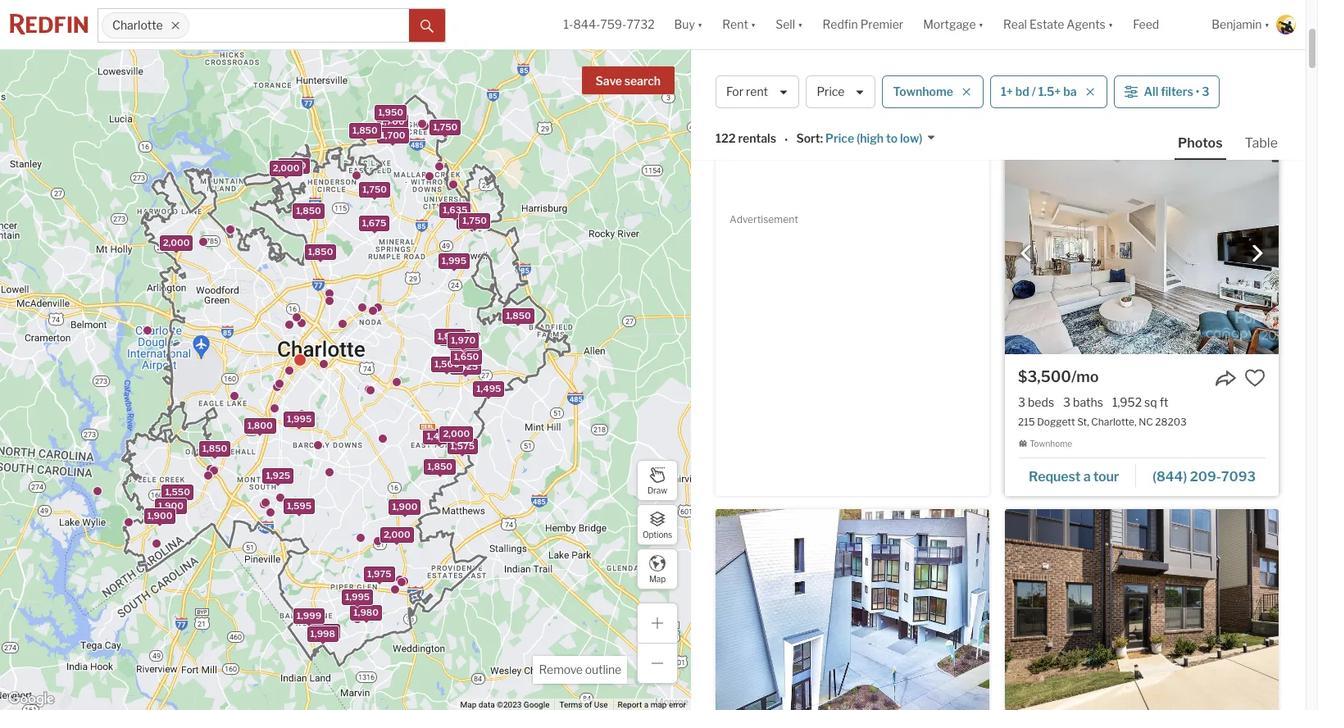 Task type: describe. For each thing, give the bounding box(es) containing it.
122 rentals •
[[716, 132, 788, 147]]

1,550
[[165, 486, 190, 498]]

mortgage ▾ button
[[914, 0, 994, 49]]

1,425
[[453, 360, 478, 372]]

sell ▾
[[776, 18, 803, 31]]

759-
[[600, 18, 627, 31]]

beds for $5,295
[[739, 39, 765, 52]]

all
[[1144, 85, 1159, 99]]

photos button
[[1175, 134, 1242, 160]]

28209
[[898, 59, 930, 72]]

0 horizontal spatial a
[[644, 700, 649, 709]]

1011
[[1018, 59, 1039, 72]]

save search
[[596, 74, 661, 88]]

$3,750 /mo
[[1018, 11, 1098, 29]]

baths for $3,500 /mo
[[1073, 395, 1104, 409]]

price for price (high to low)
[[826, 132, 855, 145]]

1,575
[[450, 440, 474, 452]]

1,899
[[437, 330, 462, 342]]

1,952 sq ft
[[1113, 395, 1169, 409]]

price for price
[[817, 85, 845, 99]]

favorite button checkbox for $3,750 /mo
[[1245, 11, 1266, 32]]

1.5+
[[1039, 85, 1061, 99]]

1,499
[[426, 430, 451, 442]]

charlotte, for $3,750 /mo
[[1088, 59, 1133, 72]]

charlotte for charlotte rentals
[[716, 66, 798, 88]]

nc for $3,750 /mo
[[1135, 59, 1150, 72]]

sell
[[776, 18, 795, 31]]

rentals
[[801, 66, 867, 88]]

terms of use
[[560, 700, 608, 709]]

3006 fairview villa ct, charlotte, nc 28209
[[729, 59, 930, 72]]

table
[[1245, 135, 1278, 151]]

townhome for $3,500
[[1030, 439, 1073, 449]]

villa
[[797, 59, 817, 72]]

(high
[[857, 132, 884, 145]]

0 horizontal spatial 1,925
[[266, 470, 290, 481]]

sort
[[797, 132, 821, 145]]

1+ bd / 1.5+ ba
[[1001, 85, 1077, 99]]

2 vertical spatial 1,700
[[281, 159, 306, 171]]

0 vertical spatial request
[[1094, 110, 1146, 126]]

3,100
[[833, 39, 864, 52]]

terms of use link
[[560, 700, 608, 709]]

1,699
[[381, 116, 406, 127]]

1,995 down 1,999
[[311, 625, 336, 637]]

▾ for mortgage ▾
[[979, 18, 984, 31]]

1 vertical spatial st,
[[1078, 416, 1090, 428]]

ft for $3,500 /mo
[[1160, 395, 1169, 409]]

3 beds for $5,295 /mo
[[729, 39, 765, 52]]

1 horizontal spatial a
[[1084, 469, 1091, 484]]

7732
[[627, 18, 655, 31]]

photo of 215 doggett st, charlotte, nc 28203 image
[[1005, 152, 1279, 354]]

3 up doggett
[[1064, 395, 1071, 409]]

1 horizontal spatial 1,925
[[451, 336, 476, 347]]

©2023
[[497, 700, 522, 709]]

terms
[[560, 700, 583, 709]]

1,635
[[443, 203, 467, 215]]

photo of 1056 kenilworth ave, charlotte, nc 28204 image
[[716, 509, 990, 710]]

draw
[[648, 485, 668, 495]]

5 ▾ from the left
[[1108, 18, 1114, 31]]

map data ©2023 google
[[460, 700, 550, 709]]

1-
[[564, 18, 574, 31]]

28205
[[1152, 59, 1183, 72]]

mortgage
[[923, 18, 976, 31]]

charlotte, down '1,952' at the right of page
[[1092, 416, 1137, 428]]

1,980
[[353, 606, 378, 618]]

remove 1+ bd / 1.5+ ba image
[[1085, 87, 1095, 97]]

for
[[727, 85, 744, 99]]

0 vertical spatial a
[[1149, 110, 1156, 126]]

advertisement
[[730, 213, 799, 225]]

use
[[594, 700, 608, 709]]

$3,500
[[1018, 368, 1072, 385]]

1,950
[[378, 106, 403, 118]]

map button
[[637, 549, 678, 590]]

1,450
[[460, 215, 485, 227]]

1 request a tour button from the top
[[1018, 105, 1266, 129]]

28203
[[1156, 416, 1187, 428]]

favorite button checkbox
[[955, 11, 977, 32]]

ct,
[[819, 59, 832, 72]]

baths for $5,295 /mo
[[794, 39, 824, 52]]

charlotte, for $5,295 /mo
[[834, 59, 879, 72]]

/mo for $3,750
[[1070, 11, 1098, 29]]

ft for $3,750 /mo
[[1170, 39, 1179, 52]]

(844) 209-7093 link
[[1137, 461, 1266, 489]]

1,495
[[476, 382, 501, 394]]

0 vertical spatial tour
[[1159, 110, 1185, 126]]

for rent button
[[716, 75, 800, 108]]

7940
[[931, 112, 966, 128]]

next button image
[[1250, 245, 1266, 262]]

favorite button image for $5,295 /mo
[[955, 11, 977, 32]]

/mo for $5,295
[[781, 11, 809, 29]]

photo of 6145 station crossing ave, charlotte, nc 28217 image
[[1005, 509, 1279, 710]]

1,970
[[451, 334, 475, 346]]

e
[[1041, 59, 1047, 72]]

benjamin
[[1212, 18, 1262, 31]]

options
[[643, 529, 672, 539]]

buy ▾
[[674, 18, 703, 31]]

▾ for benjamin ▾
[[1265, 18, 1270, 31]]

2 request a tour button from the top
[[1018, 463, 1137, 487]]

remove charlotte image
[[171, 21, 181, 30]]

1+
[[1001, 85, 1013, 99]]

buy ▾ button
[[674, 0, 703, 49]]

(844) for $3,500 /mo
[[1153, 469, 1188, 484]]

all filters • 3 button
[[1114, 75, 1221, 108]]

remove outline button
[[533, 656, 627, 684]]

• for rentals
[[785, 133, 788, 147]]

google image
[[4, 689, 58, 710]]

1,998
[[310, 627, 335, 639]]

sq for $5,295 /mo
[[866, 39, 879, 52]]

▾ for rent ▾
[[751, 18, 756, 31]]

1 horizontal spatial 1,750
[[433, 121, 457, 132]]

real estate agents ▾ link
[[1004, 0, 1114, 49]]

3.5 baths
[[774, 39, 824, 52]]

1,952
[[1113, 395, 1142, 409]]

1011 e 36th st, charlotte, nc 28205
[[1018, 59, 1183, 72]]

map for map data ©2023 google
[[460, 700, 477, 709]]

0 vertical spatial request a tour
[[1094, 110, 1185, 126]]

1,799
[[451, 335, 476, 347]]

0 vertical spatial st,
[[1074, 59, 1086, 72]]

real
[[1004, 18, 1027, 31]]

real estate agents ▾
[[1004, 18, 1114, 31]]

2 vertical spatial 1,750
[[462, 214, 487, 226]]

sq for $3,750 /mo
[[1155, 39, 1168, 52]]

$3,500 /mo
[[1018, 368, 1099, 385]]

report
[[618, 700, 642, 709]]

for rent
[[727, 85, 768, 99]]

2.5
[[1063, 39, 1080, 52]]

nc for $5,295 /mo
[[881, 59, 896, 72]]

townhome for $5,295
[[741, 82, 783, 92]]

save
[[596, 74, 622, 88]]



Task type: locate. For each thing, give the bounding box(es) containing it.
3 up 215
[[1018, 395, 1026, 409]]

outline
[[585, 663, 622, 677]]

215
[[1018, 416, 1035, 428]]

a down all
[[1149, 110, 1156, 126]]

3,100 sq ft
[[833, 39, 891, 52]]

3 ▾ from the left
[[798, 18, 803, 31]]

• for filters
[[1196, 85, 1200, 99]]

2 favorite button image from the left
[[1245, 11, 1266, 32]]

redfin premier
[[823, 18, 904, 31]]

1 vertical spatial charlotte
[[716, 66, 798, 88]]

3 beds for $3,500 /mo
[[1018, 395, 1055, 409]]

sort :
[[797, 132, 823, 145]]

map for map
[[649, 574, 666, 583]]

request down remove 1+ bd / 1.5+ ba icon
[[1094, 110, 1146, 126]]

st,
[[1074, 59, 1086, 72], [1078, 416, 1090, 428]]

low)
[[900, 132, 923, 145]]

• inside 122 rentals •
[[785, 133, 788, 147]]

None search field
[[190, 9, 409, 42]]

1 vertical spatial •
[[785, 133, 788, 147]]

map down options
[[649, 574, 666, 583]]

/mo up 3 baths on the right bottom of the page
[[1072, 368, 1099, 385]]

3 inside button
[[1202, 85, 1210, 99]]

2
[[1018, 39, 1025, 52]]

1 horizontal spatial 1,595
[[454, 350, 479, 362]]

remove
[[539, 663, 583, 677]]

/mo for $3,500
[[1072, 368, 1099, 385]]

1 vertical spatial 1,750
[[362, 184, 387, 195]]

search
[[625, 74, 661, 88]]

request
[[1094, 110, 1146, 126], [1029, 469, 1081, 484]]

▾ for sell ▾
[[798, 18, 803, 31]]

0 horizontal spatial 1,595
[[287, 500, 311, 511]]

buy
[[674, 18, 695, 31]]

(844) 209-7093
[[1153, 469, 1256, 484]]

request a tour button
[[1018, 105, 1266, 129], [1018, 463, 1137, 487]]

• right 'filters'
[[1196, 85, 1200, 99]]

• inside all filters • 3 button
[[1196, 85, 1200, 99]]

1 vertical spatial 1,700
[[380, 129, 405, 140]]

agents
[[1067, 18, 1106, 31]]

3 down rent
[[729, 39, 736, 52]]

request a tour down all
[[1094, 110, 1185, 126]]

▾ for buy ▾
[[698, 18, 703, 31]]

townhome button
[[883, 75, 984, 108]]

sq right '1,952' at the right of page
[[1145, 395, 1158, 409]]

photos
[[1178, 135, 1223, 151]]

0 horizontal spatial 3 beds
[[729, 39, 765, 52]]

price down 3006 fairview villa ct, charlotte, nc 28209
[[817, 85, 845, 99]]

0 horizontal spatial (844)
[[865, 112, 900, 128]]

1 horizontal spatial •
[[1196, 85, 1200, 99]]

2 vertical spatial a
[[644, 700, 649, 709]]

844-
[[574, 18, 601, 31]]

1 ▾ from the left
[[698, 18, 703, 31]]

data
[[479, 700, 495, 709]]

1 vertical spatial tour
[[1094, 469, 1120, 484]]

save search button
[[582, 66, 675, 94]]

1 vertical spatial request a tour button
[[1018, 463, 1137, 487]]

beds
[[739, 39, 765, 52], [1028, 39, 1054, 52], [1028, 395, 1055, 409]]

price (high to low) button
[[823, 131, 936, 146]]

6 ▾ from the left
[[1265, 18, 1270, 31]]

remove outline
[[539, 663, 622, 677]]

map
[[651, 700, 667, 709]]

2 horizontal spatial a
[[1149, 110, 1156, 126]]

2 favorite button checkbox from the top
[[1245, 367, 1266, 388]]

charlotte, down 2.5 baths
[[1088, 59, 1133, 72]]

(844) up "price (high to low)" button
[[865, 112, 900, 128]]

1 vertical spatial (844)
[[1153, 469, 1188, 484]]

1 horizontal spatial map
[[649, 574, 666, 583]]

charlotte, down 3,100 sq ft
[[834, 59, 879, 72]]

2 horizontal spatial 1,750
[[462, 214, 487, 226]]

122
[[716, 132, 736, 145]]

1 vertical spatial 1,925
[[266, 470, 290, 481]]

map region
[[0, 7, 721, 710]]

mortgage ▾
[[923, 18, 984, 31]]

1,675
[[362, 217, 386, 229]]

ft down premier
[[882, 39, 891, 52]]

(844) left the 209-
[[1153, 469, 1188, 484]]

1 vertical spatial favorite button checkbox
[[1245, 367, 1266, 388]]

townhome for $3,750
[[1030, 82, 1073, 92]]

request a tour down doggett
[[1029, 469, 1120, 484]]

a
[[1149, 110, 1156, 126], [1084, 469, 1091, 484], [644, 700, 649, 709]]

ft for $5,295 /mo
[[882, 39, 891, 52]]

0 horizontal spatial charlotte
[[112, 18, 163, 32]]

charlotte,
[[834, 59, 879, 72], [1088, 59, 1133, 72], [1092, 416, 1137, 428]]

1 vertical spatial 3 beds
[[1018, 395, 1055, 409]]

request a tour button down doggett
[[1018, 463, 1137, 487]]

sq down premier
[[866, 39, 879, 52]]

0 horizontal spatial •
[[785, 133, 788, 147]]

1,925 down 1,800
[[266, 470, 290, 481]]

rent ▾ button
[[713, 0, 766, 49]]

1,650
[[454, 351, 479, 362]]

1 vertical spatial map
[[460, 700, 477, 709]]

all filters • 3
[[1144, 85, 1210, 99]]

favorite button checkbox
[[1245, 11, 1266, 32], [1245, 367, 1266, 388]]

4 ▾ from the left
[[979, 18, 984, 31]]

tour down all filters • 3 button
[[1159, 110, 1185, 126]]

1 vertical spatial request
[[1029, 469, 1081, 484]]

baths up 1011 e 36th st, charlotte, nc 28205
[[1082, 39, 1113, 52]]

favorite button image
[[1245, 367, 1266, 388]]

1,975
[[367, 568, 391, 579]]

1,925 up 1,650
[[451, 336, 476, 347]]

of
[[585, 700, 592, 709]]

request down doggett
[[1029, 469, 1081, 484]]

ft up 28203
[[1160, 395, 1169, 409]]

2 horizontal spatial ft
[[1170, 39, 1179, 52]]

nc down '1,600'
[[1135, 59, 1150, 72]]

user photo image
[[1277, 15, 1296, 34]]

tour
[[1159, 110, 1185, 126], [1094, 469, 1120, 484]]

sell ▾ button
[[766, 0, 813, 49]]

0 horizontal spatial favorite button image
[[955, 11, 977, 32]]

tour down 215 doggett st, charlotte, nc 28203
[[1094, 469, 1120, 484]]

3.5
[[774, 39, 791, 52]]

baths for $3,750 /mo
[[1082, 39, 1113, 52]]

1 vertical spatial a
[[1084, 469, 1091, 484]]

favorite button image for $3,750 /mo
[[1245, 11, 1266, 32]]

previous button image
[[1018, 245, 1035, 262]]

beds for $3,500
[[1028, 395, 1055, 409]]

mortgage ▾ button
[[923, 0, 984, 49]]

1,995 down the 1,450
[[441, 254, 466, 266]]

1 vertical spatial request a tour
[[1029, 469, 1120, 484]]

3
[[729, 39, 736, 52], [1202, 85, 1210, 99], [1018, 395, 1026, 409], [1064, 395, 1071, 409]]

0 horizontal spatial request
[[1029, 469, 1081, 484]]

0 vertical spatial (844)
[[865, 112, 900, 128]]

3 beds up 3006
[[729, 39, 765, 52]]

to
[[886, 132, 898, 145]]

1 horizontal spatial tour
[[1159, 110, 1185, 126]]

0 vertical spatial price
[[817, 85, 845, 99]]

1,850
[[352, 124, 377, 136], [296, 204, 321, 216], [308, 246, 333, 257], [506, 309, 531, 321], [202, 442, 227, 454], [427, 461, 452, 472]]

townhome inside button
[[893, 85, 954, 99]]

0 horizontal spatial ft
[[882, 39, 891, 52]]

1 horizontal spatial ft
[[1160, 395, 1169, 409]]

0 horizontal spatial tour
[[1094, 469, 1120, 484]]

215 doggett st, charlotte, nc 28203
[[1018, 416, 1187, 428]]

nc down 1,952 sq ft
[[1139, 416, 1154, 428]]

7093
[[1222, 469, 1256, 484]]

0 vertical spatial charlotte
[[112, 18, 163, 32]]

table button
[[1242, 134, 1282, 158]]

• left the sort
[[785, 133, 788, 147]]

$5,295
[[729, 11, 781, 29]]

st, down 3 baths on the right bottom of the page
[[1078, 416, 1090, 428]]

options button
[[637, 504, 678, 545]]

0 vertical spatial map
[[649, 574, 666, 583]]

bd
[[1016, 85, 1030, 99]]

1,700
[[380, 115, 404, 127], [380, 129, 405, 140], [281, 159, 306, 171]]

1,995 right 1,800
[[287, 413, 311, 424]]

1,599
[[381, 129, 405, 141]]

charlotte for charlotte
[[112, 18, 163, 32]]

submit search image
[[421, 19, 434, 33]]

/mo up 3.5 baths
[[781, 11, 809, 29]]

2 ▾ from the left
[[751, 18, 756, 31]]

map inside map button
[[649, 574, 666, 583]]

baths up villa on the right top
[[794, 39, 824, 52]]

0 vertical spatial 3 beds
[[729, 39, 765, 52]]

price button
[[806, 75, 876, 108]]

nc left 28209
[[881, 59, 896, 72]]

beds up 3006
[[739, 39, 765, 52]]

ft up 28205
[[1170, 39, 1179, 52]]

1-844-759-7732 link
[[564, 18, 655, 31]]

price
[[817, 85, 845, 99], [826, 132, 855, 145]]

request a tour
[[1094, 110, 1185, 126], [1029, 469, 1120, 484]]

0 vertical spatial 1,750
[[433, 121, 457, 132]]

request a tour button down all
[[1018, 105, 1266, 129]]

2,000
[[272, 162, 299, 173], [163, 237, 189, 248], [443, 428, 470, 439], [383, 529, 410, 540]]

price right :
[[826, 132, 855, 145]]

nc
[[881, 59, 896, 72], [1135, 59, 1150, 72], [1139, 416, 1154, 428]]

1 horizontal spatial (844)
[[1153, 469, 1188, 484]]

1 vertical spatial price
[[826, 132, 855, 145]]

1,839
[[452, 334, 477, 345]]

1 horizontal spatial charlotte
[[716, 66, 798, 88]]

favorite button image
[[955, 11, 977, 32], [1245, 11, 1266, 32]]

sq for $3,500 /mo
[[1145, 395, 1158, 409]]

0 horizontal spatial map
[[460, 700, 477, 709]]

baths up 215 doggett st, charlotte, nc 28203
[[1073, 395, 1104, 409]]

0 vertical spatial 1,700
[[380, 115, 404, 127]]

0 vertical spatial favorite button checkbox
[[1245, 11, 1266, 32]]

beds right 2
[[1028, 39, 1054, 52]]

sell ▾ button
[[776, 0, 803, 49]]

ba
[[1064, 85, 1077, 99]]

estate
[[1030, 18, 1065, 31]]

redfin
[[823, 18, 858, 31]]

0 vertical spatial 1,595
[[454, 350, 479, 362]]

(844) for $5,295 /mo
[[865, 112, 900, 128]]

1 horizontal spatial 3 beds
[[1018, 395, 1055, 409]]

google
[[524, 700, 550, 709]]

townhome
[[741, 82, 783, 92], [1030, 82, 1073, 92], [893, 85, 954, 99], [1030, 439, 1073, 449]]

2 beds
[[1018, 39, 1054, 52]]

/mo up 2.5 baths
[[1070, 11, 1098, 29]]

0 horizontal spatial 1,750
[[362, 184, 387, 195]]

remove townhome image
[[962, 87, 972, 97]]

209-
[[1190, 469, 1222, 484]]

0 vertical spatial •
[[1196, 85, 1200, 99]]

1 favorite button image from the left
[[955, 11, 977, 32]]

1 horizontal spatial favorite button image
[[1245, 11, 1266, 32]]

favorite button checkbox for $3,500 /mo
[[1245, 367, 1266, 388]]

0 vertical spatial request a tour button
[[1018, 105, 1266, 129]]

2.5 baths
[[1063, 39, 1113, 52]]

1 favorite button checkbox from the top
[[1245, 11, 1266, 32]]

beds up 215
[[1028, 395, 1055, 409]]

map left 'data'
[[460, 700, 477, 709]]

3 beds up 215
[[1018, 395, 1055, 409]]

beds for $3,750
[[1028, 39, 1054, 52]]

redfin premier button
[[813, 0, 914, 49]]

1 vertical spatial 1,595
[[287, 500, 311, 511]]

a down 215 doggett st, charlotte, nc 28203
[[1084, 469, 1091, 484]]

0 vertical spatial 1,925
[[451, 336, 476, 347]]

3 right 'filters'
[[1202, 85, 1210, 99]]

3006
[[729, 59, 755, 72]]

1 horizontal spatial request
[[1094, 110, 1146, 126]]

1,999
[[296, 610, 321, 621]]

st, right 36th
[[1074, 59, 1086, 72]]

feed button
[[1124, 0, 1202, 49]]

report a map error
[[618, 700, 686, 709]]

charlotte rentals
[[716, 66, 867, 88]]

charlotte
[[112, 18, 163, 32], [716, 66, 798, 88]]

sq up 28205
[[1155, 39, 1168, 52]]

1,500
[[434, 358, 460, 370]]

a left the map
[[644, 700, 649, 709]]

1,995 up '1,980'
[[345, 591, 370, 603]]



Task type: vqa. For each thing, say whether or not it's contained in the screenshot.
MEET WITH LEONARDO
no



